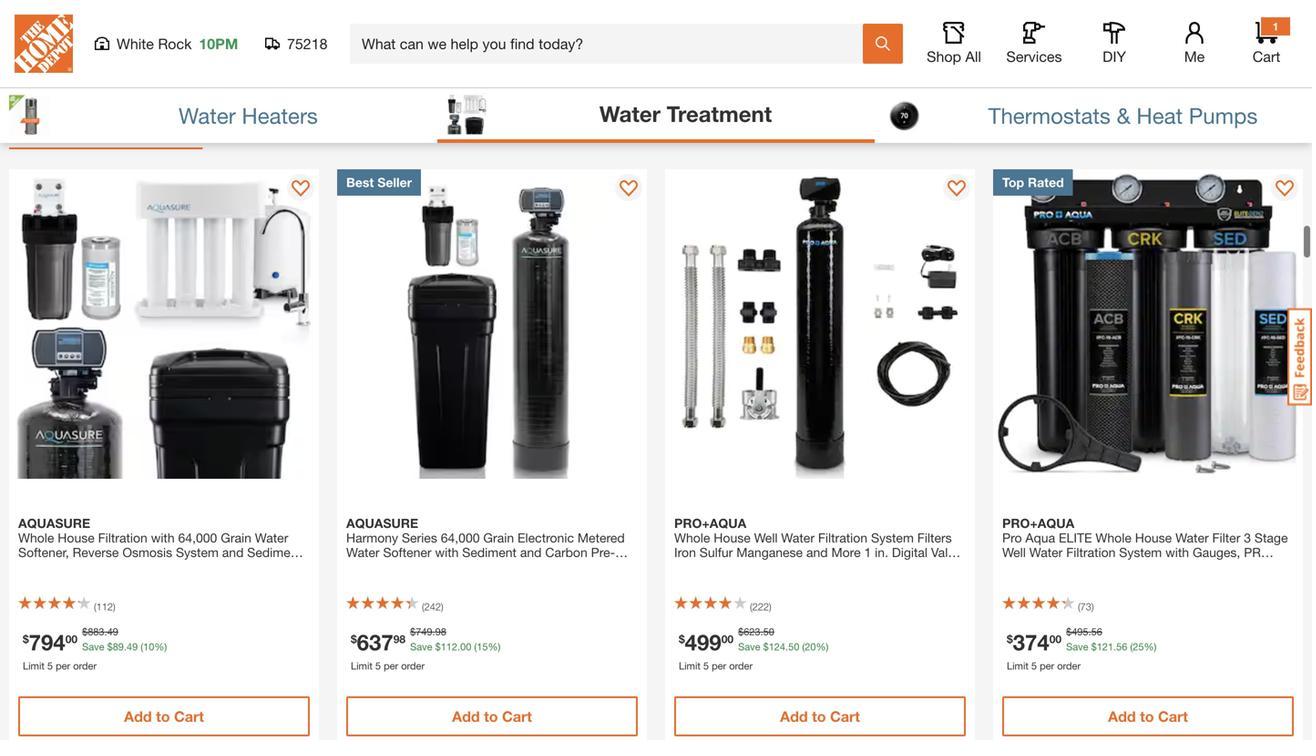 Task type: describe. For each thing, give the bounding box(es) containing it.
well inside pro+aqua whole house well water filtration system filters iron sulfur manganese and more 1 in. digital valve 1 cu. ft.
[[754, 531, 778, 546]]

thermostats
[[989, 102, 1111, 128]]

$ right 794
[[82, 627, 88, 638]]

shop all
[[927, 48, 981, 65]]

limit for 637
[[351, 661, 373, 673]]

water inside pro+aqua whole house well water filtration system filters iron sulfur manganese and more 1 in. digital valve 1 cu. ft.
[[781, 531, 815, 546]]

system inside the aquasure whole house filtration with 64,000 grain water softener, reverse osmosis system and sediment- gac pre-filter
[[176, 545, 219, 561]]

filtration inside the aquasure whole house filtration with 64,000 grain water softener, reverse osmosis system and sediment- gac pre-filter
[[98, 531, 147, 546]]

treatment inside "button"
[[667, 100, 772, 126]]

. down 73
[[1089, 627, 1091, 638]]

filters
[[918, 531, 952, 546]]

up to 30% off select water treatment
[[221, 117, 613, 143]]

services button
[[1005, 22, 1064, 66]]

0 vertical spatial 50
[[763, 627, 775, 638]]

pro aqua elite whole house water filter 3 stage well water filtration system with gauges, pr button, 1 ports, filter set image
[[993, 170, 1303, 479]]

aquasure harmony series 64,000 grain electronic metered water softener with sediment and carbon pre- filter
[[346, 516, 625, 575]]

thermostats & heat pumps
[[989, 102, 1258, 128]]

30%
[[284, 117, 330, 143]]

2 horizontal spatial filter
[[1213, 531, 1241, 546]]

limit for 374
[[1007, 661, 1029, 673]]

0 vertical spatial 56
[[1091, 627, 1103, 638]]

. down ( 112 )
[[104, 627, 107, 638]]

valve
[[931, 545, 961, 561]]

electronic
[[518, 531, 574, 546]]

%) for 794
[[154, 642, 167, 653]]

thermostats & heat pumps button
[[875, 88, 1312, 143]]

carbon
[[545, 545, 588, 561]]

$ down 222
[[763, 642, 769, 653]]

$ 794 00 $ 883 . 49 save $ 89 . 49 ( 10 %) limit 5 per order
[[23, 627, 167, 673]]

thermostats & heat pumps image
[[884, 95, 925, 136]]

me button
[[1166, 22, 1224, 66]]

sediment-
[[247, 545, 307, 561]]

the home depot logo image
[[15, 15, 73, 73]]

What can we help you find today? search field
[[362, 25, 862, 63]]

house for 794
[[58, 531, 95, 546]]

( 112 )
[[94, 602, 115, 613]]

$ 637 98 $ 749 . 98 save $ 112 . 00 ( 15 %) limit 5 per order
[[351, 627, 501, 673]]

pumps
[[1189, 102, 1258, 128]]

system inside pro+aqua whole house well water filtration system filters iron sulfur manganese and more 1 in. digital valve 1 cu. ft.
[[871, 531, 914, 546]]

749
[[416, 627, 432, 638]]

00 for 499
[[722, 633, 734, 646]]

( inside the $ 637 98 $ 749 . 98 save $ 112 . 00 ( 15 %) limit 5 per order
[[474, 642, 477, 653]]

softener,
[[18, 545, 69, 561]]

feedback link image
[[1288, 308, 1312, 406]]

75218
[[287, 35, 328, 52]]

water treatment image
[[447, 93, 488, 134]]

per for 794
[[56, 661, 70, 673]]

pro+aqua for aqua
[[1003, 516, 1075, 531]]

$ 499 00 $ 623 . 50 save $ 124 . 50 ( 20 %) limit 5 per order
[[679, 627, 829, 673]]

73
[[1081, 602, 1092, 613]]

me
[[1185, 48, 1205, 65]]

. left 10
[[124, 642, 127, 653]]

white
[[117, 35, 154, 52]]

121
[[1097, 642, 1114, 653]]

and inside the aquasure whole house filtration with 64,000 grain water softener, reverse osmosis system and sediment- gac pre-filter
[[222, 545, 244, 561]]

heat
[[1137, 102, 1183, 128]]

. down 222
[[761, 627, 763, 638]]

water heaters image
[[9, 95, 50, 136]]

system inside pro+aqua pro aqua elite whole house water filter 3 stage well water filtration system with gauges, pr button, 1 ports, filter set
[[1119, 545, 1162, 561]]

series
[[402, 531, 437, 546]]

75218 button
[[265, 35, 328, 53]]

0 vertical spatial 49
[[107, 627, 118, 638]]

filtration inside pro+aqua pro aqua elite whole house water filter 3 stage well water filtration system with gauges, pr button, 1 ports, filter set
[[1067, 545, 1116, 561]]

1 vertical spatial 50
[[788, 642, 800, 653]]

pro+aqua whole house well water filtration system filters iron sulfur manganese and more 1 in. digital valve 1 cu. ft.
[[674, 516, 961, 575]]

pro+aqua for house
[[674, 516, 747, 531]]

aquasure for whole
[[18, 516, 90, 531]]

pro
[[1003, 531, 1022, 546]]

aquasure whole house filtration with 64,000 grain water softener, reverse osmosis system and sediment- gac pre-filter
[[18, 516, 307, 575]]

5 for 637
[[375, 661, 381, 673]]

save for 637
[[410, 642, 432, 653]]

25
[[1133, 642, 1144, 653]]

filtration inside pro+aqua whole house well water filtration system filters iron sulfur manganese and more 1 in. digital valve 1 cu. ft.
[[818, 531, 868, 546]]

house inside pro+aqua pro aqua elite whole house water filter 3 stage well water filtration system with gauges, pr button, 1 ports, filter set
[[1135, 531, 1172, 546]]

aqua
[[1026, 531, 1055, 546]]

ft.
[[706, 560, 717, 575]]

whole house filtration with 64,000 grain water softener, reverse osmosis system and sediment-gac pre-filter image
[[9, 170, 319, 479]]

order for 374
[[1057, 661, 1081, 673]]

all
[[966, 48, 981, 65]]

stage
[[1255, 531, 1288, 546]]

222
[[752, 602, 769, 613]]

1 horizontal spatial filter
[[1096, 560, 1124, 575]]

5 for 374
[[1032, 661, 1037, 673]]

cu.
[[685, 560, 703, 575]]

. left the 20
[[786, 642, 788, 653]]

1 horizontal spatial 56
[[1117, 642, 1128, 653]]

ports,
[[1059, 560, 1092, 575]]

more
[[832, 545, 861, 561]]

diy button
[[1085, 22, 1144, 66]]

and for harmony
[[520, 545, 542, 561]]

794
[[29, 630, 65, 656]]

pr
[[1244, 545, 1261, 561]]

whole for 794
[[18, 531, 54, 546]]

diy
[[1103, 48, 1126, 65]]

15
[[477, 642, 488, 653]]

harmony series 64,000 grain electronic metered water softener with sediment and carbon pre-filter image
[[337, 170, 647, 479]]

5 for 794
[[47, 661, 53, 673]]

white rock 10pm
[[117, 35, 238, 52]]

124
[[769, 642, 786, 653]]

top rated
[[1003, 175, 1064, 190]]

elite
[[1059, 531, 1092, 546]]

button,
[[1003, 560, 1044, 575]]

order for 794
[[73, 661, 97, 673]]

pre- inside the aquasure whole house filtration with 64,000 grain water softener, reverse osmosis system and sediment- gac pre-filter
[[49, 560, 73, 575]]

set
[[1128, 560, 1147, 575]]

sediment
[[462, 545, 517, 561]]

shop all button
[[925, 22, 983, 66]]

$ right 637
[[410, 627, 416, 638]]

water inside water heaters 'button'
[[179, 102, 236, 128]]

$ down ( 242 )
[[435, 642, 441, 653]]

%) for 374
[[1144, 642, 1157, 653]]

) for 499
[[769, 602, 772, 613]]

filter inside aquasure harmony series 64,000 grain electronic metered water softener with sediment and carbon pre- filter
[[346, 560, 374, 575]]

osmosis
[[122, 545, 172, 561]]

10pm
[[199, 35, 238, 52]]

( 222 )
[[750, 602, 772, 613]]

( 73 )
[[1078, 602, 1094, 613]]

up
[[221, 117, 250, 143]]

in.
[[875, 545, 889, 561]]

and for whole
[[807, 545, 828, 561]]

623
[[744, 627, 761, 638]]

374
[[1013, 630, 1050, 656]]

order for 499
[[729, 661, 753, 673]]

cart 1
[[1253, 20, 1281, 65]]

save for 374
[[1066, 642, 1089, 653]]

. down ( 242 )
[[432, 627, 435, 638]]

112 inside the $ 637 98 $ 749 . 98 save $ 112 . 00 ( 15 %) limit 5 per order
[[441, 642, 458, 653]]

services
[[1007, 48, 1062, 65]]

3
[[1244, 531, 1251, 546]]



Task type: locate. For each thing, give the bounding box(es) containing it.
limit down 794
[[23, 661, 45, 673]]

2 ) from the left
[[441, 602, 444, 613]]

whole up gac
[[18, 531, 54, 546]]

off
[[336, 117, 363, 143]]

grain inside aquasure harmony series 64,000 grain electronic metered water softener with sediment and carbon pre- filter
[[483, 531, 514, 546]]

water treatment inside "button"
[[600, 100, 772, 126]]

1 64,000 from the left
[[178, 531, 217, 546]]

save inside $ 499 00 $ 623 . 50 save $ 124 . 50 ( 20 %) limit 5 per order
[[738, 642, 761, 653]]

aquasure inside aquasure harmony series 64,000 grain electronic metered water softener with sediment and carbon pre- filter
[[346, 516, 418, 531]]

49 up '89'
[[107, 627, 118, 638]]

gauges,
[[1193, 545, 1241, 561]]

0 horizontal spatial pro+aqua
[[674, 516, 747, 531]]

0 horizontal spatial 49
[[107, 627, 118, 638]]

20
[[805, 642, 816, 653]]

1 save from the left
[[82, 642, 104, 653]]

64,000 inside aquasure harmony series 64,000 grain electronic metered water softener with sediment and carbon pre- filter
[[441, 531, 480, 546]]

water
[[600, 100, 661, 126], [179, 102, 236, 128], [9, 111, 78, 143], [441, 117, 502, 143], [255, 531, 288, 546], [781, 531, 815, 546], [1176, 531, 1209, 546], [346, 545, 380, 561], [1030, 545, 1063, 561]]

00 for 374
[[1050, 633, 1062, 646]]

grain
[[221, 531, 251, 546], [483, 531, 514, 546]]

1 horizontal spatial with
[[435, 545, 459, 561]]

64,000 inside the aquasure whole house filtration with 64,000 grain water softener, reverse osmosis system and sediment- gac pre-filter
[[178, 531, 217, 546]]

order down 495
[[1057, 661, 1081, 673]]

2 horizontal spatial system
[[1119, 545, 1162, 561]]

1 aquasure from the left
[[18, 516, 90, 531]]

sulfur
[[700, 545, 733, 561]]

) up '89'
[[113, 602, 115, 613]]

1 right me button
[[1273, 20, 1279, 33]]

2 house from the left
[[714, 531, 751, 546]]

display image for 374
[[1276, 180, 1294, 199]]

$ down 73
[[1091, 642, 1097, 653]]

0 horizontal spatial grain
[[221, 531, 251, 546]]

with inside aquasure harmony series 64,000 grain electronic metered water softener with sediment and carbon pre- filter
[[435, 545, 459, 561]]

1 grain from the left
[[221, 531, 251, 546]]

637
[[357, 630, 393, 656]]

with inside the aquasure whole house filtration with 64,000 grain water softener, reverse osmosis system and sediment- gac pre-filter
[[151, 531, 175, 546]]

save
[[82, 642, 104, 653], [410, 642, 432, 653], [738, 642, 761, 653], [1066, 642, 1089, 653]]

%) inside $ 794 00 $ 883 . 49 save $ 89 . 49 ( 10 %) limit 5 per order
[[154, 642, 167, 653]]

1 inside pro+aqua pro aqua elite whole house water filter 3 stage well water filtration system with gauges, pr button, 1 ports, filter set
[[1048, 560, 1055, 575]]

0 horizontal spatial whole
[[18, 531, 54, 546]]

2 save from the left
[[410, 642, 432, 653]]

56
[[1091, 627, 1103, 638], [1117, 642, 1128, 653]]

1 vertical spatial 56
[[1117, 642, 1128, 653]]

metered
[[578, 531, 625, 546]]

save down 495
[[1066, 642, 1089, 653]]

2 order from the left
[[401, 661, 425, 673]]

limit down 637
[[351, 661, 373, 673]]

3 display image from the left
[[1276, 180, 1294, 199]]

00
[[65, 633, 78, 646], [722, 633, 734, 646], [1050, 633, 1062, 646], [460, 642, 471, 653]]

limit down '499'
[[679, 661, 701, 673]]

harmony
[[346, 531, 398, 546]]

5 down '499'
[[704, 661, 709, 673]]

98 left the 749
[[393, 633, 406, 646]]

%) inside the $ 637 98 $ 749 . 98 save $ 112 . 00 ( 15 %) limit 5 per order
[[488, 642, 501, 653]]

0 horizontal spatial treatment
[[86, 111, 203, 143]]

treatment
[[667, 100, 772, 126], [86, 111, 203, 143], [508, 117, 613, 143]]

1 horizontal spatial treatment
[[508, 117, 613, 143]]

2 whole from the left
[[674, 531, 710, 546]]

0 horizontal spatial 56
[[1091, 627, 1103, 638]]

( inside $ 794 00 $ 883 . 49 save $ 89 . 49 ( 10 %) limit 5 per order
[[141, 642, 143, 653]]

pre- right gac
[[49, 560, 73, 575]]

system left filters
[[871, 531, 914, 546]]

. left 15
[[458, 642, 460, 653]]

best
[[346, 175, 374, 190]]

2 horizontal spatial whole
[[1096, 531, 1132, 546]]

save for 794
[[82, 642, 104, 653]]

.
[[104, 627, 107, 638], [432, 627, 435, 638], [761, 627, 763, 638], [1089, 627, 1091, 638], [124, 642, 127, 653], [458, 642, 460, 653], [786, 642, 788, 653], [1114, 642, 1117, 653]]

)
[[113, 602, 115, 613], [441, 602, 444, 613], [769, 602, 772, 613], [1092, 602, 1094, 613]]

limit for 794
[[23, 661, 45, 673]]

well inside pro+aqua pro aqua elite whole house water filter 3 stage well water filtration system with gauges, pr button, 1 ports, filter set
[[1003, 545, 1026, 561]]

save down 883
[[82, 642, 104, 653]]

&
[[1117, 102, 1131, 128]]

pro+aqua inside pro+aqua whole house well water filtration system filters iron sulfur manganese and more 1 in. digital valve 1 cu. ft.
[[674, 516, 747, 531]]

aquasure
[[18, 516, 90, 531], [346, 516, 418, 531]]

rock
[[158, 35, 192, 52]]

2 pro+aqua from the left
[[1003, 516, 1075, 531]]

heaters
[[242, 102, 318, 128]]

with right "softener"
[[435, 545, 459, 561]]

save for 499
[[738, 642, 761, 653]]

per inside the $ 637 98 $ 749 . 98 save $ 112 . 00 ( 15 %) limit 5 per order
[[384, 661, 398, 673]]

1 pro+aqua from the left
[[674, 516, 747, 531]]

and inside aquasure harmony series 64,000 grain electronic metered water softener with sediment and carbon pre- filter
[[520, 545, 542, 561]]

softener
[[383, 545, 432, 561]]

whole house well water filtration system filters iron sulfur manganese and more 1 in. digital valve 1 cu. ft. image
[[665, 170, 975, 479]]

house for 499
[[714, 531, 751, 546]]

$ left the 749
[[351, 633, 357, 646]]

3 whole from the left
[[1096, 531, 1132, 546]]

well left ports,
[[1003, 545, 1026, 561]]

add to cart button
[[18, 16, 310, 57], [346, 16, 638, 57], [674, 16, 966, 57], [1003, 16, 1294, 57], [18, 697, 310, 737], [346, 697, 638, 737], [674, 697, 966, 737], [1003, 697, 1294, 737]]

top
[[1003, 175, 1024, 190]]

64,000 right series
[[441, 531, 480, 546]]

save inside $ 374 00 $ 495 . 56 save $ 121 . 56 ( 25 %) limit 5 per order
[[1066, 642, 1089, 653]]

pro+aqua up button, at bottom
[[1003, 516, 1075, 531]]

display image for 637
[[620, 180, 638, 199]]

aquasure inside the aquasure whole house filtration with 64,000 grain water softener, reverse osmosis system and sediment- gac pre-filter
[[18, 516, 90, 531]]

whole inside pro+aqua pro aqua elite whole house water filter 3 stage well water filtration system with gauges, pr button, 1 ports, filter set
[[1096, 531, 1132, 546]]

system right osmosis
[[176, 545, 219, 561]]

00 left 15
[[460, 642, 471, 653]]

0 horizontal spatial house
[[58, 531, 95, 546]]

aquasure for harmony
[[346, 516, 418, 531]]

pre- inside aquasure harmony series 64,000 grain electronic metered water softener with sediment and carbon pre- filter
[[591, 545, 615, 561]]

1 horizontal spatial well
[[1003, 545, 1026, 561]]

5 inside the $ 637 98 $ 749 . 98 save $ 112 . 00 ( 15 %) limit 5 per order
[[375, 661, 381, 673]]

0 horizontal spatial system
[[176, 545, 219, 561]]

4 order from the left
[[1057, 661, 1081, 673]]

3 %) from the left
[[816, 642, 829, 653]]

0 horizontal spatial 50
[[763, 627, 775, 638]]

1 horizontal spatial system
[[871, 531, 914, 546]]

00 inside $ 794 00 $ 883 . 49 save $ 89 . 49 ( 10 %) limit 5 per order
[[65, 633, 78, 646]]

save down 623
[[738, 642, 761, 653]]

2 limit from the left
[[351, 661, 373, 673]]

) down ports,
[[1092, 602, 1094, 613]]

with inside pro+aqua pro aqua elite whole house water filter 3 stage well water filtration system with gauges, pr button, 1 ports, filter set
[[1166, 545, 1189, 561]]

pro+aqua inside pro+aqua pro aqua elite whole house water filter 3 stage well water filtration system with gauges, pr button, 1 ports, filter set
[[1003, 516, 1075, 531]]

1 left in.
[[864, 545, 872, 561]]

89
[[113, 642, 124, 653]]

water heaters
[[179, 102, 318, 128]]

1 inside cart 1
[[1273, 20, 1279, 33]]

50 left the 20
[[788, 642, 800, 653]]

50 right 623
[[763, 627, 775, 638]]

order inside $ 374 00 $ 495 . 56 save $ 121 . 56 ( 25 %) limit 5 per order
[[1057, 661, 1081, 673]]

1 horizontal spatial aquasure
[[346, 516, 418, 531]]

pro+aqua up sulfur
[[674, 516, 747, 531]]

2 64,000 from the left
[[441, 531, 480, 546]]

49
[[107, 627, 118, 638], [127, 642, 138, 653]]

2 %) from the left
[[488, 642, 501, 653]]

per inside $ 794 00 $ 883 . 49 save $ 89 . 49 ( 10 %) limit 5 per order
[[56, 661, 70, 673]]

aquasure up softener,
[[18, 516, 90, 531]]

00 left 623
[[722, 633, 734, 646]]

56 right 495
[[1091, 627, 1103, 638]]

per down 637
[[384, 661, 398, 673]]

filter
[[73, 560, 98, 575]]

limit inside the $ 637 98 $ 749 . 98 save $ 112 . 00 ( 15 %) limit 5 per order
[[351, 661, 373, 673]]

( 242 )
[[422, 602, 444, 613]]

1 horizontal spatial 98
[[435, 627, 446, 638]]

2 grain from the left
[[483, 531, 514, 546]]

64,000
[[178, 531, 217, 546], [441, 531, 480, 546]]

3 5 from the left
[[704, 661, 709, 673]]

) for 794
[[113, 602, 115, 613]]

house up filter
[[58, 531, 95, 546]]

limit
[[23, 661, 45, 673], [351, 661, 373, 673], [679, 661, 701, 673], [1007, 661, 1029, 673]]

whole for 499
[[674, 531, 710, 546]]

2 display image from the left
[[620, 180, 638, 199]]

1 horizontal spatial 49
[[127, 642, 138, 653]]

1 horizontal spatial house
[[714, 531, 751, 546]]

%) inside $ 374 00 $ 495 . 56 save $ 121 . 56 ( 25 %) limit 5 per order
[[1144, 642, 1157, 653]]

water heaters button
[[0, 88, 437, 143]]

4 save from the left
[[1066, 642, 1089, 653]]

3 house from the left
[[1135, 531, 1172, 546]]

1 order from the left
[[73, 661, 97, 673]]

1 horizontal spatial 112
[[441, 642, 458, 653]]

0 horizontal spatial water treatment
[[9, 111, 203, 143]]

whole up "set"
[[1096, 531, 1132, 546]]

5
[[47, 661, 53, 673], [375, 661, 381, 673], [704, 661, 709, 673], [1032, 661, 1037, 673]]

3 and from the left
[[807, 545, 828, 561]]

$ left 10
[[107, 642, 113, 653]]

10
[[143, 642, 154, 653]]

$ right 374 at the bottom of the page
[[1066, 627, 1072, 638]]

0 horizontal spatial filter
[[346, 560, 374, 575]]

best seller
[[346, 175, 412, 190]]

pro+aqua pro aqua elite whole house water filter 3 stage well water filtration system with gauges, pr button, 1 ports, filter set
[[1003, 516, 1288, 575]]

per down 794
[[56, 661, 70, 673]]

per inside $ 374 00 $ 495 . 56 save $ 121 . 56 ( 25 %) limit 5 per order
[[1040, 661, 1055, 673]]

$ right '499'
[[738, 627, 744, 638]]

cart
[[174, 28, 204, 45], [502, 28, 532, 45], [830, 28, 860, 45], [1158, 28, 1188, 45], [1253, 48, 1281, 65], [174, 709, 204, 726], [502, 709, 532, 726], [830, 709, 860, 726], [1158, 709, 1188, 726]]

( inside $ 499 00 $ 623 . 50 save $ 124 . 50 ( 20 %) limit 5 per order
[[802, 642, 805, 653]]

to
[[156, 28, 170, 45], [484, 28, 498, 45], [812, 28, 826, 45], [1140, 28, 1154, 45], [256, 117, 278, 143], [156, 709, 170, 726], [484, 709, 498, 726], [812, 709, 826, 726], [1140, 709, 1154, 726]]

with left gauges,
[[1166, 545, 1189, 561]]

98
[[435, 627, 446, 638], [393, 633, 406, 646]]

0 horizontal spatial 98
[[393, 633, 406, 646]]

00 for 794
[[65, 633, 78, 646]]

1 horizontal spatial grain
[[483, 531, 514, 546]]

0 vertical spatial 112
[[96, 602, 113, 613]]

limit for 499
[[679, 661, 701, 673]]

499
[[685, 630, 722, 656]]

per inside $ 499 00 $ 623 . 50 save $ 124 . 50 ( 20 %) limit 5 per order
[[712, 661, 727, 673]]

3 order from the left
[[729, 661, 753, 673]]

order
[[73, 661, 97, 673], [401, 661, 425, 673], [729, 661, 753, 673], [1057, 661, 1081, 673]]

filtration left "set"
[[1067, 545, 1116, 561]]

(
[[94, 602, 96, 613], [422, 602, 424, 613], [750, 602, 752, 613], [1078, 602, 1081, 613], [141, 642, 143, 653], [474, 642, 477, 653], [802, 642, 805, 653], [1130, 642, 1133, 653]]

1 left cu. at the bottom
[[674, 560, 682, 575]]

well right sulfur
[[754, 531, 778, 546]]

2 aquasure from the left
[[346, 516, 418, 531]]

64,000 right osmosis
[[178, 531, 217, 546]]

1 display image from the left
[[292, 180, 310, 199]]

house up the ft.
[[714, 531, 751, 546]]

water treatment button
[[437, 88, 875, 143]]

filter left 3 on the right bottom
[[1213, 531, 1241, 546]]

5 inside $ 794 00 $ 883 . 49 save $ 89 . 49 ( 10 %) limit 5 per order
[[47, 661, 53, 673]]

98 right the 749
[[435, 627, 446, 638]]

filtration
[[98, 531, 147, 546], [818, 531, 868, 546], [1067, 545, 1116, 561]]

4 %) from the left
[[1144, 642, 1157, 653]]

water inside the aquasure whole house filtration with 64,000 grain water softener, reverse osmosis system and sediment- gac pre-filter
[[255, 531, 288, 546]]

select
[[370, 117, 435, 143]]

883
[[88, 627, 104, 638]]

242
[[424, 602, 441, 613]]

112 up 883
[[96, 602, 113, 613]]

0 horizontal spatial filtration
[[98, 531, 147, 546]]

and left the carbon at the bottom left of page
[[520, 545, 542, 561]]

00 inside the $ 637 98 $ 749 . 98 save $ 112 . 00 ( 15 %) limit 5 per order
[[460, 642, 471, 653]]

1 per from the left
[[56, 661, 70, 673]]

3 ) from the left
[[769, 602, 772, 613]]

aquasure up "softener"
[[346, 516, 418, 531]]

2 5 from the left
[[375, 661, 381, 673]]

display image
[[292, 180, 310, 199], [620, 180, 638, 199], [1276, 180, 1294, 199]]

4 ) from the left
[[1092, 602, 1094, 613]]

filter left "set"
[[1096, 560, 1124, 575]]

filtration left in.
[[818, 531, 868, 546]]

grain right osmosis
[[221, 531, 251, 546]]

display image
[[948, 180, 966, 199]]

0 horizontal spatial and
[[222, 545, 244, 561]]

5 for 499
[[704, 661, 709, 673]]

%)
[[154, 642, 167, 653], [488, 642, 501, 653], [816, 642, 829, 653], [1144, 642, 1157, 653]]

1 and from the left
[[222, 545, 244, 561]]

0 horizontal spatial display image
[[292, 180, 310, 199]]

whole inside the aquasure whole house filtration with 64,000 grain water softener, reverse osmosis system and sediment- gac pre-filter
[[18, 531, 54, 546]]

%) inside $ 499 00 $ 623 . 50 save $ 124 . 50 ( 20 %) limit 5 per order
[[816, 642, 829, 653]]

system
[[871, 531, 914, 546], [176, 545, 219, 561], [1119, 545, 1162, 561]]

5 inside $ 374 00 $ 495 . 56 save $ 121 . 56 ( 25 %) limit 5 per order
[[1032, 661, 1037, 673]]

manganese
[[737, 545, 803, 561]]

house inside pro+aqua whole house well water filtration system filters iron sulfur manganese and more 1 in. digital valve 1 cu. ft.
[[714, 531, 751, 546]]

2 horizontal spatial with
[[1166, 545, 1189, 561]]

order inside the $ 637 98 $ 749 . 98 save $ 112 . 00 ( 15 %) limit 5 per order
[[401, 661, 425, 673]]

56 left 25
[[1117, 642, 1128, 653]]

per down '499'
[[712, 661, 727, 673]]

1 horizontal spatial water treatment
[[600, 100, 772, 126]]

2 horizontal spatial and
[[807, 545, 828, 561]]

per for 499
[[712, 661, 727, 673]]

limit inside $ 499 00 $ 623 . 50 save $ 124 . 50 ( 20 %) limit 5 per order
[[679, 661, 701, 673]]

pre- right the carbon at the bottom left of page
[[591, 545, 615, 561]]

2 per from the left
[[384, 661, 398, 673]]

00 inside $ 499 00 $ 623 . 50 save $ 124 . 50 ( 20 %) limit 5 per order
[[722, 633, 734, 646]]

1 horizontal spatial display image
[[620, 180, 638, 199]]

5 down 637
[[375, 661, 381, 673]]

gac
[[18, 560, 45, 575]]

order down 883
[[73, 661, 97, 673]]

per for 374
[[1040, 661, 1055, 673]]

00 inside $ 374 00 $ 495 . 56 save $ 121 . 56 ( 25 %) limit 5 per order
[[1050, 633, 1062, 646]]

00 left 495
[[1050, 633, 1062, 646]]

1 horizontal spatial and
[[520, 545, 542, 561]]

1 horizontal spatial whole
[[674, 531, 710, 546]]

) up the $ 637 98 $ 749 . 98 save $ 112 . 00 ( 15 %) limit 5 per order
[[441, 602, 444, 613]]

house inside the aquasure whole house filtration with 64,000 grain water softener, reverse osmosis system and sediment- gac pre-filter
[[58, 531, 95, 546]]

save down the 749
[[410, 642, 432, 653]]

0 horizontal spatial pre-
[[49, 560, 73, 575]]

%) for 499
[[816, 642, 829, 653]]

2 horizontal spatial house
[[1135, 531, 1172, 546]]

1 5 from the left
[[47, 661, 53, 673]]

0 horizontal spatial aquasure
[[18, 516, 90, 531]]

112 left 15
[[441, 642, 458, 653]]

per down 374 at the bottom of the page
[[1040, 661, 1055, 673]]

1 vertical spatial 112
[[441, 642, 458, 653]]

1 horizontal spatial 50
[[788, 642, 800, 653]]

4 5 from the left
[[1032, 661, 1037, 673]]

seller
[[378, 175, 412, 190]]

1 horizontal spatial pro+aqua
[[1003, 516, 1075, 531]]

house up "set"
[[1135, 531, 1172, 546]]

1 horizontal spatial filtration
[[818, 531, 868, 546]]

%) for 637
[[488, 642, 501, 653]]

limit inside $ 794 00 $ 883 . 49 save $ 89 . 49 ( 10 %) limit 5 per order
[[23, 661, 45, 673]]

iron
[[674, 545, 696, 561]]

0 horizontal spatial with
[[151, 531, 175, 546]]

5 down 794
[[47, 661, 53, 673]]

00 left 883
[[65, 633, 78, 646]]

2 and from the left
[[520, 545, 542, 561]]

pro+aqua
[[674, 516, 747, 531], [1003, 516, 1075, 531]]

. left 25
[[1114, 642, 1117, 653]]

water inside aquasure harmony series 64,000 grain electronic metered water softener with sediment and carbon pre- filter
[[346, 545, 380, 561]]

water inside water treatment "button"
[[600, 100, 661, 126]]

1 vertical spatial 49
[[127, 642, 138, 653]]

1 ) from the left
[[113, 602, 115, 613]]

reverse
[[73, 545, 119, 561]]

2 horizontal spatial treatment
[[667, 100, 772, 126]]

2 horizontal spatial display image
[[1276, 180, 1294, 199]]

495
[[1072, 627, 1089, 638]]

( inside $ 374 00 $ 495 . 56 save $ 121 . 56 ( 25 %) limit 5 per order
[[1130, 642, 1133, 653]]

$
[[82, 627, 88, 638], [410, 627, 416, 638], [738, 627, 744, 638], [1066, 627, 1072, 638], [23, 633, 29, 646], [351, 633, 357, 646], [679, 633, 685, 646], [1007, 633, 1013, 646], [107, 642, 113, 653], [435, 642, 441, 653], [763, 642, 769, 653], [1091, 642, 1097, 653]]

0 horizontal spatial well
[[754, 531, 778, 546]]

order down 623
[[729, 661, 753, 673]]

with right reverse at left
[[151, 531, 175, 546]]

order down the 749
[[401, 661, 425, 673]]

$ 374 00 $ 495 . 56 save $ 121 . 56 ( 25 %) limit 5 per order
[[1007, 627, 1157, 673]]

5 inside $ 499 00 $ 623 . 50 save $ 124 . 50 ( 20 %) limit 5 per order
[[704, 661, 709, 673]]

1 whole from the left
[[18, 531, 54, 546]]

3 limit from the left
[[679, 661, 701, 673]]

) for 637
[[441, 602, 444, 613]]

digital
[[892, 545, 928, 561]]

rated
[[1028, 175, 1064, 190]]

2 horizontal spatial filtration
[[1067, 545, 1116, 561]]

shop
[[927, 48, 962, 65]]

save inside $ 794 00 $ 883 . 49 save $ 89 . 49 ( 10 %) limit 5 per order
[[82, 642, 104, 653]]

1 horizontal spatial pre-
[[591, 545, 615, 561]]

grain inside the aquasure whole house filtration with 64,000 grain water softener, reverse osmosis system and sediment- gac pre-filter
[[221, 531, 251, 546]]

1 horizontal spatial 64,000
[[441, 531, 480, 546]]

whole up cu. at the bottom
[[674, 531, 710, 546]]

50
[[763, 627, 775, 638], [788, 642, 800, 653]]

$ left 495
[[1007, 633, 1013, 646]]

per for 637
[[384, 661, 398, 673]]

) up 124
[[769, 602, 772, 613]]

0 horizontal spatial 112
[[96, 602, 113, 613]]

1 house from the left
[[58, 531, 95, 546]]

1 %) from the left
[[154, 642, 167, 653]]

grain left electronic
[[483, 531, 514, 546]]

whole inside pro+aqua whole house well water filtration system filters iron sulfur manganese and more 1 in. digital valve 1 cu. ft.
[[674, 531, 710, 546]]

limit inside $ 374 00 $ 495 . 56 save $ 121 . 56 ( 25 %) limit 5 per order
[[1007, 661, 1029, 673]]

1 limit from the left
[[23, 661, 45, 673]]

) for 374
[[1092, 602, 1094, 613]]

49 right '89'
[[127, 642, 138, 653]]

0 horizontal spatial 64,000
[[178, 531, 217, 546]]

with
[[151, 531, 175, 546], [435, 545, 459, 561], [1166, 545, 1189, 561]]

5 down 374 at the bottom of the page
[[1032, 661, 1037, 673]]

filter down "harmony"
[[346, 560, 374, 575]]

order inside $ 794 00 $ 883 . 49 save $ 89 . 49 ( 10 %) limit 5 per order
[[73, 661, 97, 673]]

4 limit from the left
[[1007, 661, 1029, 673]]

and left "more"
[[807, 545, 828, 561]]

and left sediment-
[[222, 545, 244, 561]]

$ left 623
[[679, 633, 685, 646]]

and inside pro+aqua whole house well water filtration system filters iron sulfur manganese and more 1 in. digital valve 1 cu. ft.
[[807, 545, 828, 561]]

order inside $ 499 00 $ 623 . 50 save $ 124 . 50 ( 20 %) limit 5 per order
[[729, 661, 753, 673]]

1 left ports,
[[1048, 560, 1055, 575]]

system right elite
[[1119, 545, 1162, 561]]

$ left 883
[[23, 633, 29, 646]]

filtration up ( 112 )
[[98, 531, 147, 546]]

save inside the $ 637 98 $ 749 . 98 save $ 112 . 00 ( 15 %) limit 5 per order
[[410, 642, 432, 653]]

3 save from the left
[[738, 642, 761, 653]]

3 per from the left
[[712, 661, 727, 673]]

order for 637
[[401, 661, 425, 673]]

4 per from the left
[[1040, 661, 1055, 673]]

limit down 374 at the bottom of the page
[[1007, 661, 1029, 673]]



Task type: vqa. For each thing, say whether or not it's contained in the screenshot.
ADD
yes



